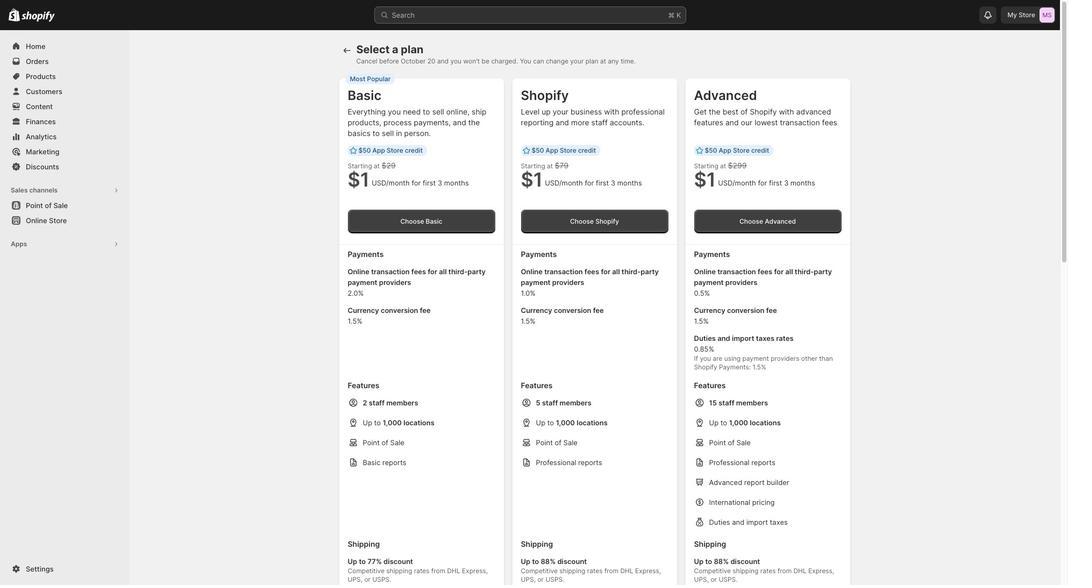 Task type: vqa. For each thing, say whether or not it's contained in the screenshot.
text field
no



Task type: describe. For each thing, give the bounding box(es) containing it.
discount inside up to 77% discount competitive shipping rates from dhl express, ups, or usps.
[[384, 557, 413, 566]]

express, inside up to 77% discount competitive shipping rates from dhl express, ups, or usps.
[[462, 567, 488, 575]]

starting for basic
[[348, 162, 372, 170]]

shopify inside choose shopify link
[[596, 217, 619, 225]]

features for shopify
[[521, 381, 553, 390]]

staff for online transaction fees for all third-party payment providers 1.0%
[[542, 399, 558, 407]]

77%
[[368, 557, 382, 566]]

with inside get the best of shopify with advanced features and our lowest transaction fees
[[779, 107, 794, 116]]

party for shopify
[[641, 267, 659, 276]]

discounts
[[26, 162, 59, 171]]

conversion for shopify
[[554, 306, 591, 315]]

third- for advanced
[[795, 267, 814, 276]]

1,000 for shopify
[[556, 419, 575, 427]]

pricing
[[752, 498, 775, 507]]

app for basic
[[373, 146, 385, 154]]

conversion for advanced
[[727, 306, 765, 315]]

ups, for advanced
[[694, 576, 709, 584]]

and inside get the best of shopify with advanced features and our lowest transaction fees
[[726, 118, 739, 127]]

customers link
[[6, 84, 123, 99]]

you inside everything you need to sell online, ship products, process payments, and the basics to sell in person.
[[388, 107, 401, 116]]

1 currency conversion fee 1.5% from the left
[[348, 306, 431, 325]]

shopify up up
[[521, 88, 569, 103]]

choose for basic
[[400, 217, 424, 225]]

international pricing
[[709, 498, 775, 507]]

months for shopify
[[617, 179, 642, 187]]

$50 app store credit for basic
[[359, 146, 423, 154]]

providers for 0.5%
[[726, 278, 758, 287]]

are
[[713, 355, 723, 363]]

providers for 2.0%
[[379, 278, 411, 287]]

of for online transaction fees for all third-party payment providers 1.0%
[[555, 438, 562, 447]]

point of sale for online transaction fees for all third-party payment providers 0.5%
[[709, 438, 751, 447]]

up to 88% discount competitive shipping rates from dhl express, ups, or usps. for shopify
[[521, 557, 661, 584]]

features for advanced
[[694, 381, 726, 390]]

analytics
[[26, 132, 57, 141]]

advanced report builder
[[709, 478, 790, 487]]

up to 88% discount competitive shipping rates from dhl express, ups, or usps. for advanced
[[694, 557, 834, 584]]

competitive for advanced
[[694, 567, 731, 575]]

person.
[[404, 129, 431, 138]]

reports for advanced
[[752, 458, 776, 467]]

builder
[[767, 478, 790, 487]]

the inside get the best of shopify with advanced features and our lowest transaction fees
[[709, 107, 721, 116]]

before
[[379, 57, 399, 65]]

taxes for duties and import taxes rates 0.85% if you are using payment providers other than shopify payments: 1.5%
[[756, 334, 775, 343]]

competitive inside up to 77% discount competitive shipping rates from dhl express, ups, or usps.
[[348, 567, 385, 575]]

best
[[723, 107, 739, 116]]

most popular
[[350, 75, 391, 83]]

home link
[[6, 39, 123, 54]]

point of sale inside 'button'
[[26, 201, 68, 210]]

1,000 for advanced
[[729, 419, 748, 427]]

staff for online transaction fees for all third-party payment providers 2.0%
[[369, 399, 385, 407]]

all inside online transaction fees for all third-party payment providers 2.0%
[[439, 267, 447, 276]]

currency for shopify
[[521, 306, 552, 315]]

your inside level up your business with professional reporting and more staff accounts.
[[553, 107, 569, 116]]

international
[[709, 498, 751, 507]]

1 1,000 from the left
[[383, 419, 402, 427]]

up to 77% discount competitive shipping rates from dhl express, ups, or usps.
[[348, 557, 488, 584]]

marketing
[[26, 147, 59, 156]]

1 members from the left
[[386, 399, 418, 407]]

channels
[[29, 186, 58, 194]]

rates inside duties and import taxes rates 0.85% if you are using payment providers other than shopify payments: 1.5%
[[776, 334, 794, 343]]

all for advanced
[[786, 267, 793, 276]]

credit for shopify
[[578, 146, 596, 154]]

or for advanced
[[711, 576, 717, 584]]

finances
[[26, 117, 56, 126]]

online for online transaction fees for all third-party payment providers 1.0%
[[521, 267, 543, 276]]

online store button
[[0, 213, 129, 228]]

providers inside duties and import taxes rates 0.85% if you are using payment providers other than shopify payments: 1.5%
[[771, 355, 800, 363]]

choose advanced
[[740, 217, 796, 225]]

starting at $299 $1 usd/month for first 3 months
[[694, 161, 815, 192]]

everything
[[348, 107, 386, 116]]

1 fee from the left
[[420, 306, 431, 315]]

for inside starting at $29 $1 usd/month for first 3 months
[[412, 179, 421, 187]]

shopify image
[[9, 9, 20, 22]]

the inside everything you need to sell online, ship products, process payments, and the basics to sell in person.
[[468, 118, 480, 127]]

point of sale button
[[0, 198, 129, 213]]

online,
[[446, 107, 470, 116]]

basic for basic reports
[[363, 458, 381, 467]]

months for advanced
[[791, 179, 815, 187]]

party inside online transaction fees for all third-party payment providers 2.0%
[[468, 267, 486, 276]]

marketing link
[[6, 144, 123, 159]]

more
[[571, 118, 589, 127]]

express, for shopify
[[635, 567, 661, 575]]

at for basic
[[374, 162, 380, 170]]

import for duties and import taxes
[[747, 518, 768, 527]]

finances link
[[6, 114, 123, 129]]

store right my
[[1019, 11, 1036, 19]]

choose basic
[[400, 217, 442, 225]]

$1 for basic
[[348, 168, 370, 192]]

usd/month for basic
[[372, 179, 410, 187]]

time.
[[621, 57, 636, 65]]

first for basic
[[423, 179, 436, 187]]

credit for basic
[[405, 146, 423, 154]]

cancel
[[356, 57, 377, 65]]

⌘ k
[[668, 11, 681, 19]]

up
[[542, 107, 551, 116]]

choose for advanced
[[740, 217, 763, 225]]

at for advanced
[[720, 162, 726, 170]]

first for shopify
[[596, 179, 609, 187]]

popular
[[367, 75, 391, 83]]

point for online transaction fees for all third-party payment providers 1.0%
[[536, 438, 553, 447]]

content
[[26, 102, 53, 111]]

$79
[[555, 161, 569, 170]]

2 staff members
[[363, 399, 418, 407]]

search
[[392, 11, 415, 19]]

2
[[363, 399, 367, 407]]

professional for shopify
[[536, 458, 576, 467]]

be
[[482, 57, 490, 65]]

level
[[521, 107, 540, 116]]

choose basic link
[[348, 210, 495, 233]]

content link
[[6, 99, 123, 114]]

1 currency from the left
[[348, 306, 379, 315]]

sale for online transaction fees for all third-party payment providers 0.5%
[[737, 438, 751, 447]]

process
[[384, 118, 412, 127]]

rates for 5 staff members
[[587, 567, 603, 575]]

get the best of shopify with advanced features and our lowest transaction fees
[[694, 107, 838, 127]]

features
[[694, 118, 724, 127]]

15
[[709, 399, 717, 407]]

0.85%
[[694, 345, 714, 353]]

duties and import taxes rates 0.85% if you are using payment providers other than shopify payments: 1.5%
[[694, 334, 833, 371]]

5 staff members
[[536, 399, 592, 407]]

for inside 'online transaction fees for all third-party payment providers 1.0%'
[[601, 267, 611, 276]]

for inside starting at $299 $1 usd/month for first 3 months
[[758, 179, 767, 187]]

settings link
[[6, 562, 123, 577]]

1 horizontal spatial sell
[[432, 107, 444, 116]]

choose shopify
[[570, 217, 619, 225]]

you inside select a plan cancel before october 20 and you won't be charged. you can change your plan at any time.
[[451, 57, 462, 65]]

using
[[724, 355, 741, 363]]

members for shopify
[[560, 399, 592, 407]]

up to 1,000 locations for shopify
[[536, 419, 608, 427]]

store for advanced
[[733, 146, 750, 154]]

shipping for advanced
[[694, 540, 726, 549]]

credit for advanced
[[751, 146, 769, 154]]

level up your business with professional reporting and more staff accounts.
[[521, 107, 665, 127]]

point of sale link
[[6, 198, 123, 213]]

discount for shopify
[[558, 557, 587, 566]]

1 conversion from the left
[[381, 306, 418, 315]]

competitive for shopify
[[521, 567, 558, 575]]

shopify inside get the best of shopify with advanced features and our lowest transaction fees
[[750, 107, 777, 116]]

list containing 5 staff members
[[521, 398, 668, 530]]

taxes for duties and import taxes
[[770, 518, 788, 527]]

1 shipping from the left
[[348, 540, 380, 549]]

1.5% for online transaction fees for all third-party payment providers 0.5%
[[694, 317, 709, 325]]

online store
[[26, 216, 67, 225]]

1 horizontal spatial plan
[[586, 57, 599, 65]]

shipping for advanced
[[733, 567, 759, 575]]

app for advanced
[[719, 146, 732, 154]]

payments for advanced
[[694, 250, 730, 259]]

and inside level up your business with professional reporting and more staff accounts.
[[556, 118, 569, 127]]

1 vertical spatial basic
[[426, 217, 442, 225]]

you
[[520, 57, 531, 65]]

customers
[[26, 87, 62, 96]]

payments:
[[719, 363, 751, 371]]

any
[[608, 57, 619, 65]]

88% for shopify
[[541, 557, 556, 566]]

all for shopify
[[612, 267, 620, 276]]

ups, inside up to 77% discount competitive shipping rates from dhl express, ups, or usps.
[[348, 576, 363, 584]]

1.5% inside duties and import taxes rates 0.85% if you are using payment providers other than shopify payments: 1.5%
[[753, 363, 766, 371]]

0 horizontal spatial plan
[[401, 43, 424, 56]]

october
[[401, 57, 426, 65]]

online transaction fees for all third-party payment providers 2.0%
[[348, 267, 486, 297]]

online store link
[[6, 213, 123, 228]]

2.0%
[[348, 289, 364, 297]]

basic for basic
[[348, 88, 382, 103]]

sale inside 'button'
[[53, 201, 68, 210]]

$1 for advanced
[[694, 168, 716, 192]]

my store
[[1008, 11, 1036, 19]]

usd/month for advanced
[[718, 179, 756, 187]]

1 reports from the left
[[383, 458, 406, 467]]

of inside 'button'
[[45, 201, 52, 210]]

orders
[[26, 57, 49, 66]]

and inside duties and import taxes rates 0.85% if you are using payment providers other than shopify payments: 1.5%
[[718, 334, 730, 343]]

15 staff members
[[709, 399, 768, 407]]

reporting
[[521, 118, 554, 127]]

usd/month for shopify
[[545, 179, 583, 187]]

settings
[[26, 565, 54, 573]]

sale for online transaction fees for all third-party payment providers 1.0%
[[564, 438, 578, 447]]



Task type: locate. For each thing, give the bounding box(es) containing it.
you left won't
[[451, 57, 462, 65]]

import inside list
[[747, 518, 768, 527]]

first inside starting at $29 $1 usd/month for first 3 months
[[423, 179, 436, 187]]

fee for advanced
[[766, 306, 777, 315]]

sale down 15 staff members
[[737, 438, 751, 447]]

point of sale down 15 staff members
[[709, 438, 751, 447]]

usd/month inside starting at $299 $1 usd/month for first 3 months
[[718, 179, 756, 187]]

payments for shopify
[[521, 250, 557, 259]]

with inside level up your business with professional reporting and more staff accounts.
[[604, 107, 619, 116]]

2 with from the left
[[779, 107, 794, 116]]

and down online, at the top of page
[[453, 118, 466, 127]]

months up choose basic link
[[444, 179, 469, 187]]

reports for shopify
[[578, 458, 602, 467]]

0 horizontal spatial payments
[[348, 250, 384, 259]]

1 horizontal spatial you
[[451, 57, 462, 65]]

1.5%
[[348, 317, 363, 325], [521, 317, 536, 325], [694, 317, 709, 325], [753, 363, 766, 371]]

5
[[536, 399, 540, 407]]

for inside starting at $79 $1 usd/month for first 3 months
[[585, 179, 594, 187]]

up inside up to 77% discount competitive shipping rates from dhl express, ups, or usps.
[[348, 557, 357, 566]]

3 starting from the left
[[694, 162, 719, 170]]

1 vertical spatial the
[[468, 118, 480, 127]]

1 competitive from the left
[[348, 567, 385, 575]]

sales channels button
[[6, 183, 123, 198]]

$1 left the $299
[[694, 168, 716, 192]]

payment up "2.0%"
[[348, 278, 377, 287]]

1 app from the left
[[373, 146, 385, 154]]

2 first from the left
[[596, 179, 609, 187]]

0 vertical spatial duties
[[694, 334, 716, 343]]

3 inside starting at $299 $1 usd/month for first 3 months
[[784, 179, 789, 187]]

1 horizontal spatial locations
[[577, 419, 608, 427]]

1 vertical spatial you
[[388, 107, 401, 116]]

1.0%
[[521, 289, 536, 297]]

app up $29
[[373, 146, 385, 154]]

store up the $299
[[733, 146, 750, 154]]

2 usps. from the left
[[546, 576, 565, 584]]

months up choose shopify
[[617, 179, 642, 187]]

dhl for shopify
[[621, 567, 634, 575]]

months inside starting at $29 $1 usd/month for first 3 months
[[444, 179, 469, 187]]

1 horizontal spatial all
[[612, 267, 620, 276]]

shopify up lowest
[[750, 107, 777, 116]]

1 vertical spatial taxes
[[770, 518, 788, 527]]

$299
[[728, 161, 747, 170]]

0 horizontal spatial first
[[423, 179, 436, 187]]

88%
[[541, 557, 556, 566], [714, 557, 729, 566]]

payment inside duties and import taxes rates 0.85% if you are using payment providers other than shopify payments: 1.5%
[[743, 355, 769, 363]]

$50 app store credit up $29
[[359, 146, 423, 154]]

0 horizontal spatial all
[[439, 267, 447, 276]]

currency conversion fee 1.5% down "2.0%"
[[348, 306, 431, 325]]

payment inside online transaction fees for all third-party payment providers 2.0%
[[348, 278, 377, 287]]

shopify down starting at $79 $1 usd/month for first 3 months
[[596, 217, 619, 225]]

2 dhl from the left
[[621, 567, 634, 575]]

advanced
[[796, 107, 831, 116]]

all inside 'online transaction fees for all third-party payment providers 1.0%'
[[612, 267, 620, 276]]

sale up basic reports
[[390, 438, 404, 447]]

duties for duties and import taxes rates 0.85% if you are using payment providers other than shopify payments: 1.5%
[[694, 334, 716, 343]]

1 dhl from the left
[[447, 567, 460, 575]]

apps button
[[6, 237, 123, 252]]

usps. inside up to 77% discount competitive shipping rates from dhl express, ups, or usps.
[[372, 576, 391, 584]]

store inside button
[[49, 216, 67, 225]]

$50 app store credit for shopify
[[532, 146, 596, 154]]

1 from from the left
[[431, 567, 445, 575]]

the
[[709, 107, 721, 116], [468, 118, 480, 127]]

0 horizontal spatial dhl
[[447, 567, 460, 575]]

with left advanced at right
[[779, 107, 794, 116]]

credit up starting at $79 $1 usd/month for first 3 months
[[578, 146, 596, 154]]

plan left any
[[586, 57, 599, 65]]

dhl inside up to 77% discount competitive shipping rates from dhl express, ups, or usps.
[[447, 567, 460, 575]]

1 horizontal spatial starting
[[521, 162, 545, 170]]

providers inside online transaction fees for all third-party payment providers 0.5%
[[726, 278, 758, 287]]

$1 inside starting at $29 $1 usd/month for first 3 months
[[348, 168, 370, 192]]

starting inside starting at $79 $1 usd/month for first 3 months
[[521, 162, 545, 170]]

express, for advanced
[[809, 567, 834, 575]]

online inside online transaction fees for all third-party payment providers 0.5%
[[694, 267, 716, 276]]

point of sale for online transaction fees for all third-party payment providers 2.0%
[[363, 438, 404, 447]]

3 $50 from the left
[[705, 146, 717, 154]]

providers inside online transaction fees for all third-party payment providers 2.0%
[[379, 278, 411, 287]]

1 starting from the left
[[348, 162, 372, 170]]

of for online transaction fees for all third-party payment providers 0.5%
[[728, 438, 735, 447]]

3 dhl from the left
[[794, 567, 807, 575]]

taxes
[[756, 334, 775, 343], [770, 518, 788, 527]]

online for online transaction fees for all third-party payment providers 2.0%
[[348, 267, 370, 276]]

for
[[412, 179, 421, 187], [585, 179, 594, 187], [758, 179, 767, 187], [428, 267, 437, 276], [601, 267, 611, 276], [774, 267, 784, 276]]

or for shopify
[[538, 576, 544, 584]]

choose shopify link
[[521, 210, 668, 233]]

3 inside starting at $29 $1 usd/month for first 3 months
[[438, 179, 442, 187]]

3 up to 1,000 locations from the left
[[709, 419, 781, 427]]

2 horizontal spatial shipping
[[733, 567, 759, 575]]

1 horizontal spatial 1,000
[[556, 419, 575, 427]]

2 fee from the left
[[593, 306, 604, 315]]

app up $79
[[546, 146, 558, 154]]

1 vertical spatial advanced
[[765, 217, 796, 225]]

plan
[[401, 43, 424, 56], [586, 57, 599, 65]]

need
[[403, 107, 421, 116]]

3 party from the left
[[814, 267, 832, 276]]

1 features from the left
[[348, 381, 380, 390]]

1 horizontal spatial competitive
[[521, 567, 558, 575]]

0 vertical spatial taxes
[[756, 334, 775, 343]]

3 first from the left
[[769, 179, 782, 187]]

accounts.
[[610, 118, 645, 127]]

locations for advanced
[[750, 419, 781, 427]]

2 features from the left
[[521, 381, 553, 390]]

2 horizontal spatial currency
[[694, 306, 726, 315]]

point inside point of sale link
[[26, 201, 43, 210]]

for down choose advanced link
[[774, 267, 784, 276]]

1 vertical spatial import
[[747, 518, 768, 527]]

party
[[468, 267, 486, 276], [641, 267, 659, 276], [814, 267, 832, 276]]

1 horizontal spatial choose
[[570, 217, 594, 225]]

3 reports from the left
[[752, 458, 776, 467]]

3 currency conversion fee 1.5% from the left
[[694, 306, 777, 325]]

duties
[[694, 334, 716, 343], [709, 518, 730, 527]]

2 horizontal spatial locations
[[750, 419, 781, 427]]

features
[[348, 381, 380, 390], [521, 381, 553, 390], [694, 381, 726, 390]]

point of sale for online transaction fees for all third-party payment providers 1.0%
[[536, 438, 578, 447]]

1 horizontal spatial dhl
[[621, 567, 634, 575]]

3 up choose shopify
[[611, 179, 616, 187]]

20
[[428, 57, 435, 65]]

usd/month inside starting at $79 $1 usd/month for first 3 months
[[545, 179, 583, 187]]

1.5% for online transaction fees for all third-party payment providers 2.0%
[[348, 317, 363, 325]]

3 express, from the left
[[809, 567, 834, 575]]

advanced for advanced report builder
[[709, 478, 742, 487]]

get
[[694, 107, 707, 116]]

0 horizontal spatial from
[[431, 567, 445, 575]]

currency for advanced
[[694, 306, 726, 315]]

a
[[392, 43, 398, 56]]

payment up 0.5%
[[694, 278, 724, 287]]

products,
[[348, 118, 382, 127]]

2 horizontal spatial party
[[814, 267, 832, 276]]

1 horizontal spatial reports
[[578, 458, 602, 467]]

0 horizontal spatial locations
[[404, 419, 435, 427]]

1 shipping from the left
[[386, 567, 412, 575]]

1 horizontal spatial usd/month
[[545, 179, 583, 187]]

third- for shopify
[[622, 267, 641, 276]]

2 horizontal spatial months
[[791, 179, 815, 187]]

store down point of sale 'button'
[[49, 216, 67, 225]]

1 horizontal spatial third-
[[622, 267, 641, 276]]

$1 inside starting at $299 $1 usd/month for first 3 months
[[694, 168, 716, 192]]

business
[[571, 107, 602, 116]]

payment for 2.0%
[[348, 278, 377, 287]]

1 horizontal spatial express,
[[635, 567, 661, 575]]

from inside up to 77% discount competitive shipping rates from dhl express, ups, or usps.
[[431, 567, 445, 575]]

0 horizontal spatial discount
[[384, 557, 413, 566]]

discount for advanced
[[731, 557, 760, 566]]

1 horizontal spatial payments
[[521, 250, 557, 259]]

1 or from the left
[[364, 576, 371, 584]]

payment for 1.0%
[[521, 278, 551, 287]]

transaction inside get the best of shopify with advanced features and our lowest transaction fees
[[780, 118, 820, 127]]

3 ups, from the left
[[694, 576, 709, 584]]

point for online transaction fees for all third-party payment providers 2.0%
[[363, 438, 380, 447]]

sale down 5 staff members
[[564, 438, 578, 447]]

won't
[[463, 57, 480, 65]]

1 professional from the left
[[536, 458, 576, 467]]

3 1,000 from the left
[[729, 419, 748, 427]]

0 horizontal spatial currency conversion fee 1.5%
[[348, 306, 431, 325]]

sale up 'online store' link
[[53, 201, 68, 210]]

3
[[438, 179, 442, 187], [611, 179, 616, 187], [784, 179, 789, 187]]

1,000 down 5 staff members
[[556, 419, 575, 427]]

you inside duties and import taxes rates 0.85% if you are using payment providers other than shopify payments: 1.5%
[[700, 355, 711, 363]]

at inside starting at $29 $1 usd/month for first 3 months
[[374, 162, 380, 170]]

1 express, from the left
[[462, 567, 488, 575]]

for down choose shopify link
[[601, 267, 611, 276]]

0 horizontal spatial 1,000
[[383, 419, 402, 427]]

currency down 1.0%
[[521, 306, 552, 315]]

payments,
[[414, 118, 451, 127]]

advanced for advanced
[[694, 88, 757, 103]]

$50 app store credit for advanced
[[705, 146, 769, 154]]

0 horizontal spatial sell
[[382, 129, 394, 138]]

1 all from the left
[[439, 267, 447, 276]]

store up $79
[[560, 146, 577, 154]]

0 horizontal spatial third-
[[449, 267, 468, 276]]

2 horizontal spatial all
[[786, 267, 793, 276]]

2 3 from the left
[[611, 179, 616, 187]]

you right "if"
[[700, 355, 711, 363]]

professional reports for advanced
[[709, 458, 776, 467]]

2 horizontal spatial members
[[736, 399, 768, 407]]

point of sale down 5 staff members
[[536, 438, 578, 447]]

at left $29
[[374, 162, 380, 170]]

2 horizontal spatial from
[[778, 567, 792, 575]]

first inside starting at $299 $1 usd/month for first 3 months
[[769, 179, 782, 187]]

choose down starting at $29 $1 usd/month for first 3 months
[[400, 217, 424, 225]]

list containing 15 staff members
[[694, 398, 842, 530]]

0 horizontal spatial you
[[388, 107, 401, 116]]

charged.
[[491, 57, 518, 65]]

2 months from the left
[[617, 179, 642, 187]]

usd/month down $29
[[372, 179, 410, 187]]

of down 15 staff members
[[728, 438, 735, 447]]

select a plan cancel before october 20 and you won't be charged. you can change your plan at any time.
[[356, 43, 636, 65]]

1 horizontal spatial $50 app store credit
[[532, 146, 596, 154]]

1 horizontal spatial 88%
[[714, 557, 729, 566]]

store for basic
[[387, 146, 403, 154]]

0 horizontal spatial or
[[364, 576, 371, 584]]

1 party from the left
[[468, 267, 486, 276]]

select
[[356, 43, 390, 56]]

shipping
[[348, 540, 380, 549], [521, 540, 553, 549], [694, 540, 726, 549]]

to inside up to 77% discount competitive shipping rates from dhl express, ups, or usps.
[[359, 557, 366, 566]]

2 1,000 from the left
[[556, 419, 575, 427]]

$50 down features
[[705, 146, 717, 154]]

fee down online transaction fees for all third-party payment providers 0.5%
[[766, 306, 777, 315]]

of up our
[[741, 107, 748, 116]]

1 3 from the left
[[438, 179, 442, 187]]

with
[[604, 107, 619, 116], [779, 107, 794, 116]]

1 horizontal spatial credit
[[578, 146, 596, 154]]

2 horizontal spatial up to 1,000 locations
[[709, 419, 781, 427]]

sales
[[11, 186, 28, 194]]

ups, for shopify
[[521, 576, 536, 584]]

sale
[[53, 201, 68, 210], [390, 438, 404, 447], [564, 438, 578, 447], [737, 438, 751, 447]]

online inside 'online transaction fees for all third-party payment providers 1.0%'
[[521, 267, 543, 276]]

and down international pricing
[[732, 518, 745, 527]]

2 all from the left
[[612, 267, 620, 276]]

of inside get the best of shopify with advanced features and our lowest transaction fees
[[741, 107, 748, 116]]

online transaction fees for all third-party payment providers 0.5%
[[694, 267, 832, 297]]

transaction inside online transaction fees for all third-party payment providers 0.5%
[[718, 267, 756, 276]]

currency conversion fee 1.5% down 1.0%
[[521, 306, 604, 325]]

choose down starting at $299 $1 usd/month for first 3 months at right top
[[740, 217, 763, 225]]

at for shopify
[[547, 162, 553, 170]]

3 3 from the left
[[784, 179, 789, 187]]

ship
[[472, 107, 487, 116]]

the up features
[[709, 107, 721, 116]]

home
[[26, 42, 46, 51]]

than
[[819, 355, 833, 363]]

point down 15
[[709, 438, 726, 447]]

2 currency conversion fee 1.5% from the left
[[521, 306, 604, 325]]

fees inside get the best of shopify with advanced features and our lowest transaction fees
[[822, 118, 838, 127]]

3 for advanced
[[784, 179, 789, 187]]

2 vertical spatial you
[[700, 355, 711, 363]]

sell up payments,
[[432, 107, 444, 116]]

transaction for online transaction fees for all third-party payment providers 2.0%
[[371, 267, 410, 276]]

3 discount from the left
[[731, 557, 760, 566]]

0 horizontal spatial currency
[[348, 306, 379, 315]]

fee down 'online transaction fees for all third-party payment providers 1.0%'
[[593, 306, 604, 315]]

3 inside starting at $79 $1 usd/month for first 3 months
[[611, 179, 616, 187]]

for up choose basic
[[412, 179, 421, 187]]

list containing 2 staff members
[[348, 398, 495, 530]]

2 horizontal spatial third-
[[795, 267, 814, 276]]

1.5% down 1.0%
[[521, 317, 536, 325]]

up to 1,000 locations for advanced
[[709, 419, 781, 427]]

payment inside online transaction fees for all third-party payment providers 0.5%
[[694, 278, 724, 287]]

2 horizontal spatial fee
[[766, 306, 777, 315]]

0 horizontal spatial credit
[[405, 146, 423, 154]]

third- inside online transaction fees for all third-party payment providers 0.5%
[[795, 267, 814, 276]]

1 horizontal spatial up to 88% discount competitive shipping rates from dhl express, ups, or usps.
[[694, 557, 834, 584]]

2 horizontal spatial conversion
[[727, 306, 765, 315]]

0 horizontal spatial months
[[444, 179, 469, 187]]

locations
[[404, 419, 435, 427], [577, 419, 608, 427], [750, 419, 781, 427]]

taxes inside duties and import taxes rates 0.85% if you are using payment providers other than shopify payments: 1.5%
[[756, 334, 775, 343]]

2 up to 88% discount competitive shipping rates from dhl express, ups, or usps. from the left
[[694, 557, 834, 584]]

fees inside online transaction fees for all third-party payment providers 0.5%
[[758, 267, 773, 276]]

2 credit from the left
[[578, 146, 596, 154]]

starting at $29 $1 usd/month for first 3 months
[[348, 161, 469, 192]]

the down ship
[[468, 118, 480, 127]]

online for online transaction fees for all third-party payment providers 0.5%
[[694, 267, 716, 276]]

and left more
[[556, 118, 569, 127]]

$29
[[382, 161, 396, 170]]

features up 2
[[348, 381, 380, 390]]

store for shopify
[[560, 146, 577, 154]]

1 horizontal spatial party
[[641, 267, 659, 276]]

lowest
[[755, 118, 778, 127]]

online for online store
[[26, 216, 47, 225]]

starting for shopify
[[521, 162, 545, 170]]

payment
[[348, 278, 377, 287], [521, 278, 551, 287], [694, 278, 724, 287], [743, 355, 769, 363]]

months up choose advanced
[[791, 179, 815, 187]]

shipping inside up to 77% discount competitive shipping rates from dhl express, ups, or usps.
[[386, 567, 412, 575]]

locations down 5 staff members
[[577, 419, 608, 427]]

rates for 15 staff members
[[761, 567, 776, 575]]

or
[[364, 576, 371, 584], [538, 576, 544, 584], [711, 576, 717, 584]]

transaction for online transaction fees for all third-party payment providers 0.5%
[[718, 267, 756, 276]]

choose for shopify
[[570, 217, 594, 225]]

online transaction fees for all third-party payment providers 1.0%
[[521, 267, 659, 297]]

2 choose from the left
[[570, 217, 594, 225]]

point of sale up basic reports
[[363, 438, 404, 447]]

0 vertical spatial you
[[451, 57, 462, 65]]

for down choose basic link
[[428, 267, 437, 276]]

3 shipping from the left
[[694, 540, 726, 549]]

0 vertical spatial import
[[732, 334, 755, 343]]

1 first from the left
[[423, 179, 436, 187]]

can
[[533, 57, 544, 65]]

1 horizontal spatial the
[[709, 107, 721, 116]]

3 choose from the left
[[740, 217, 763, 225]]

shipping for shopify
[[521, 540, 553, 549]]

third- inside 'online transaction fees for all third-party payment providers 1.0%'
[[622, 267, 641, 276]]

2 $50 app store credit from the left
[[532, 146, 596, 154]]

your right up
[[553, 107, 569, 116]]

import inside duties and import taxes rates 0.85% if you are using payment providers other than shopify payments: 1.5%
[[732, 334, 755, 343]]

0 horizontal spatial up to 1,000 locations
[[363, 419, 435, 427]]

2 app from the left
[[546, 146, 558, 154]]

basic reports
[[363, 458, 406, 467]]

k
[[677, 11, 681, 19]]

fees down choose advanced link
[[758, 267, 773, 276]]

staff right 2
[[369, 399, 385, 407]]

3 for basic
[[438, 179, 442, 187]]

$1 inside starting at $79 $1 usd/month for first 3 months
[[521, 168, 543, 192]]

1 with from the left
[[604, 107, 619, 116]]

$1 left $29
[[348, 168, 370, 192]]

at left the $299
[[720, 162, 726, 170]]

sales channels
[[11, 186, 58, 194]]

shipping for shopify
[[560, 567, 585, 575]]

from for advanced
[[778, 567, 792, 575]]

fees inside 'online transaction fees for all third-party payment providers 1.0%'
[[585, 267, 599, 276]]

staff right 15
[[719, 399, 735, 407]]

0 horizontal spatial your
[[553, 107, 569, 116]]

1.5% down 0.5%
[[694, 317, 709, 325]]

staff right 5
[[542, 399, 558, 407]]

features up 15
[[694, 381, 726, 390]]

payment for 0.5%
[[694, 278, 724, 287]]

1 horizontal spatial app
[[546, 146, 558, 154]]

sell
[[432, 107, 444, 116], [382, 129, 394, 138]]

2 or from the left
[[538, 576, 544, 584]]

1 horizontal spatial ups,
[[521, 576, 536, 584]]

you up 'process'
[[388, 107, 401, 116]]

for up choose shopify
[[585, 179, 594, 187]]

basic
[[348, 88, 382, 103], [426, 217, 442, 225], [363, 458, 381, 467]]

2 express, from the left
[[635, 567, 661, 575]]

1 up to 88% discount competitive shipping rates from dhl express, ups, or usps. from the left
[[521, 557, 661, 584]]

3 features from the left
[[694, 381, 726, 390]]

and
[[437, 57, 449, 65], [453, 118, 466, 127], [556, 118, 569, 127], [726, 118, 739, 127], [718, 334, 730, 343], [732, 518, 745, 527]]

professional for advanced
[[709, 458, 750, 467]]

up to 1,000 locations down 5 staff members
[[536, 419, 608, 427]]

2 ups, from the left
[[521, 576, 536, 584]]

plan up october
[[401, 43, 424, 56]]

everything you need to sell online, ship products, process payments, and the basics to sell in person.
[[348, 107, 487, 138]]

2 $50 from the left
[[532, 146, 544, 154]]

months for basic
[[444, 179, 469, 187]]

change
[[546, 57, 569, 65]]

0 horizontal spatial app
[[373, 146, 385, 154]]

import for duties and import taxes rates 0.85% if you are using payment providers other than shopify payments: 1.5%
[[732, 334, 755, 343]]

sale for online transaction fees for all third-party payment providers 2.0%
[[390, 438, 404, 447]]

3 usd/month from the left
[[718, 179, 756, 187]]

0 horizontal spatial $1
[[348, 168, 370, 192]]

with up accounts.
[[604, 107, 619, 116]]

shopify inside duties and import taxes rates 0.85% if you are using payment providers other than shopify payments: 1.5%
[[694, 363, 717, 371]]

locations down 2 staff members
[[404, 419, 435, 427]]

months
[[444, 179, 469, 187], [617, 179, 642, 187], [791, 179, 815, 187]]

1 88% from the left
[[541, 557, 556, 566]]

currency conversion fee 1.5% down 0.5%
[[694, 306, 777, 325]]

0 horizontal spatial shipping
[[386, 567, 412, 575]]

2 party from the left
[[641, 267, 659, 276]]

3 currency from the left
[[694, 306, 726, 315]]

1 horizontal spatial with
[[779, 107, 794, 116]]

2 locations from the left
[[577, 419, 608, 427]]

at inside starting at $299 $1 usd/month for first 3 months
[[720, 162, 726, 170]]

for inside online transaction fees for all third-party payment providers 2.0%
[[428, 267, 437, 276]]

online up apps at top left
[[26, 216, 47, 225]]

2 discount from the left
[[558, 557, 587, 566]]

2 shipping from the left
[[521, 540, 553, 549]]

2 horizontal spatial choose
[[740, 217, 763, 225]]

apps
[[11, 240, 27, 248]]

0 horizontal spatial the
[[468, 118, 480, 127]]

3 or from the left
[[711, 576, 717, 584]]

3 app from the left
[[719, 146, 732, 154]]

fees inside online transaction fees for all third-party payment providers 2.0%
[[412, 267, 426, 276]]

1 horizontal spatial up to 1,000 locations
[[536, 419, 608, 427]]

2 horizontal spatial features
[[694, 381, 726, 390]]

1 months from the left
[[444, 179, 469, 187]]

in
[[396, 129, 402, 138]]

3 $50 app store credit from the left
[[705, 146, 769, 154]]

1 horizontal spatial usps.
[[546, 576, 565, 584]]

party inside online transaction fees for all third-party payment providers 0.5%
[[814, 267, 832, 276]]

payment up payments:
[[743, 355, 769, 363]]

point of sale
[[26, 201, 68, 210], [363, 438, 404, 447], [536, 438, 578, 447], [709, 438, 751, 447]]

2 horizontal spatial $1
[[694, 168, 716, 192]]

analytics link
[[6, 129, 123, 144]]

2 usd/month from the left
[[545, 179, 583, 187]]

fees down choose basic link
[[412, 267, 426, 276]]

third- inside online transaction fees for all third-party payment providers 2.0%
[[449, 267, 468, 276]]

2 horizontal spatial app
[[719, 146, 732, 154]]

months inside starting at $299 $1 usd/month for first 3 months
[[791, 179, 815, 187]]

list
[[348, 266, 495, 372], [521, 266, 668, 372], [694, 266, 842, 372], [348, 398, 495, 530], [521, 398, 668, 530], [694, 398, 842, 530]]

starting left $29
[[348, 162, 372, 170]]

payments up 0.5%
[[694, 250, 730, 259]]

rates for 2 staff members
[[414, 567, 430, 575]]

starting inside starting at $299 $1 usd/month for first 3 months
[[694, 162, 719, 170]]

1 discount from the left
[[384, 557, 413, 566]]

taxes inside list
[[770, 518, 788, 527]]

1 horizontal spatial features
[[521, 381, 553, 390]]

conversion
[[381, 306, 418, 315], [554, 306, 591, 315], [727, 306, 765, 315]]

0 vertical spatial plan
[[401, 43, 424, 56]]

0 horizontal spatial fee
[[420, 306, 431, 315]]

1 usd/month from the left
[[372, 179, 410, 187]]

duties inside duties and import taxes rates 0.85% if you are using payment providers other than shopify payments: 1.5%
[[694, 334, 716, 343]]

discounts link
[[6, 159, 123, 174]]

$1 for shopify
[[521, 168, 543, 192]]

1 locations from the left
[[404, 419, 435, 427]]

locations for shopify
[[577, 419, 608, 427]]

$1
[[348, 168, 370, 192], [521, 168, 543, 192], [694, 168, 716, 192]]

shopify image
[[22, 11, 55, 22]]

staff inside level up your business with professional reporting and more staff accounts.
[[592, 118, 608, 127]]

app up the $299
[[719, 146, 732, 154]]

ups,
[[348, 576, 363, 584], [521, 576, 536, 584], [694, 576, 709, 584]]

$50
[[359, 146, 371, 154], [532, 146, 544, 154], [705, 146, 717, 154]]

2 third- from the left
[[622, 267, 641, 276]]

1 payments from the left
[[348, 250, 384, 259]]

transaction inside online transaction fees for all third-party payment providers 2.0%
[[371, 267, 410, 276]]

and inside list
[[732, 518, 745, 527]]

88% for advanced
[[714, 557, 729, 566]]

2 horizontal spatial competitive
[[694, 567, 731, 575]]

choose advanced link
[[694, 210, 842, 233]]

3 locations from the left
[[750, 419, 781, 427]]

professional
[[622, 107, 665, 116]]

3 usps. from the left
[[719, 576, 738, 584]]

locations down 15 staff members
[[750, 419, 781, 427]]

1.5% right payments:
[[753, 363, 766, 371]]

1 choose from the left
[[400, 217, 424, 225]]

online inside button
[[26, 216, 47, 225]]

fees for online transaction fees for all third-party payment providers 1.0%
[[585, 267, 599, 276]]

usps. for shopify
[[546, 576, 565, 584]]

for inside online transaction fees for all third-party payment providers 0.5%
[[774, 267, 784, 276]]

first for advanced
[[769, 179, 782, 187]]

and up are
[[718, 334, 730, 343]]

conversion down 'online transaction fees for all third-party payment providers 1.0%'
[[554, 306, 591, 315]]

rates inside up to 77% discount competitive shipping rates from dhl express, ups, or usps.
[[414, 567, 430, 575]]

dhl for advanced
[[794, 567, 807, 575]]

for up choose advanced
[[758, 179, 767, 187]]

currency down 0.5%
[[694, 306, 726, 315]]

2 88% from the left
[[714, 557, 729, 566]]

basics
[[348, 129, 371, 138]]

2 $1 from the left
[[521, 168, 543, 192]]

2 reports from the left
[[578, 458, 602, 467]]

professional reports for shopify
[[536, 458, 602, 467]]

0 horizontal spatial choose
[[400, 217, 424, 225]]

at inside select a plan cancel before october 20 and you won't be charged. you can change your plan at any time.
[[600, 57, 606, 65]]

online
[[26, 216, 47, 225], [348, 267, 370, 276], [521, 267, 543, 276], [694, 267, 716, 276]]

0 vertical spatial basic
[[348, 88, 382, 103]]

3 competitive from the left
[[694, 567, 731, 575]]

payment inside 'online transaction fees for all third-party payment providers 1.0%'
[[521, 278, 551, 287]]

usd/month inside starting at $29 $1 usd/month for first 3 months
[[372, 179, 410, 187]]

and down the best
[[726, 118, 739, 127]]

features up 5
[[521, 381, 553, 390]]

1 up to 1,000 locations from the left
[[363, 419, 435, 427]]

3 credit from the left
[[751, 146, 769, 154]]

1 horizontal spatial from
[[605, 567, 619, 575]]

1 horizontal spatial professional reports
[[709, 458, 776, 467]]

1 horizontal spatial discount
[[558, 557, 587, 566]]

1,000 down 15 staff members
[[729, 419, 748, 427]]

1 horizontal spatial shipping
[[560, 567, 585, 575]]

$50 for shopify
[[532, 146, 544, 154]]

at left any
[[600, 57, 606, 65]]

party inside 'online transaction fees for all third-party payment providers 1.0%'
[[641, 267, 659, 276]]

providers for 1.0%
[[552, 278, 584, 287]]

from for shopify
[[605, 567, 619, 575]]

1 vertical spatial duties
[[709, 518, 730, 527]]

of down 5 staff members
[[555, 438, 562, 447]]

0 horizontal spatial features
[[348, 381, 380, 390]]

0 horizontal spatial reports
[[383, 458, 406, 467]]

2 starting from the left
[[521, 162, 545, 170]]

all inside online transaction fees for all third-party payment providers 0.5%
[[786, 267, 793, 276]]

2 currency from the left
[[521, 306, 552, 315]]

my store image
[[1040, 8, 1055, 23]]

3 $1 from the left
[[694, 168, 716, 192]]

and inside everything you need to sell online, ship products, process payments, and the basics to sell in person.
[[453, 118, 466, 127]]

starting left $79
[[521, 162, 545, 170]]

professional
[[536, 458, 576, 467], [709, 458, 750, 467]]

up to 1,000 locations
[[363, 419, 435, 427], [536, 419, 608, 427], [709, 419, 781, 427]]

other
[[801, 355, 818, 363]]

3 members from the left
[[736, 399, 768, 407]]

my
[[1008, 11, 1017, 19]]

0 vertical spatial advanced
[[694, 88, 757, 103]]

2 horizontal spatial currency conversion fee 1.5%
[[694, 306, 777, 325]]

your inside select a plan cancel before october 20 and you won't be charged. you can change your plan at any time.
[[570, 57, 584, 65]]

first inside starting at $79 $1 usd/month for first 3 months
[[596, 179, 609, 187]]

2 conversion from the left
[[554, 306, 591, 315]]

basic inside list
[[363, 458, 381, 467]]

3 third- from the left
[[795, 267, 814, 276]]

fees for online transaction fees for all third-party payment providers 2.0%
[[412, 267, 426, 276]]

2 horizontal spatial express,
[[809, 567, 834, 575]]

0 horizontal spatial $50
[[359, 146, 371, 154]]

$50 app store credit up $79
[[532, 146, 596, 154]]

2 payments from the left
[[521, 250, 557, 259]]

and right 20
[[437, 57, 449, 65]]

currency conversion fee 1.5%
[[348, 306, 431, 325], [521, 306, 604, 325], [694, 306, 777, 325]]

transaction for online transaction fees for all third-party payment providers 1.0%
[[544, 267, 583, 276]]

months inside starting at $79 $1 usd/month for first 3 months
[[617, 179, 642, 187]]

0 horizontal spatial usd/month
[[372, 179, 410, 187]]

1 credit from the left
[[405, 146, 423, 154]]

point of sale up online store in the top left of the page
[[26, 201, 68, 210]]

dhl
[[447, 567, 460, 575], [621, 567, 634, 575], [794, 567, 807, 575]]

1 horizontal spatial professional
[[709, 458, 750, 467]]

staff down business on the right top of page
[[592, 118, 608, 127]]

members right 15
[[736, 399, 768, 407]]

app for shopify
[[546, 146, 558, 154]]

3 months from the left
[[791, 179, 815, 187]]

online inside online transaction fees for all third-party payment providers 2.0%
[[348, 267, 370, 276]]

import
[[732, 334, 755, 343], [747, 518, 768, 527]]

1 $50 from the left
[[359, 146, 371, 154]]

transaction inside 'online transaction fees for all third-party payment providers 1.0%'
[[544, 267, 583, 276]]

or inside up to 77% discount competitive shipping rates from dhl express, ups, or usps.
[[364, 576, 371, 584]]

first up choose shopify
[[596, 179, 609, 187]]

duties for duties and import taxes
[[709, 518, 730, 527]]

and inside select a plan cancel before october 20 and you won't be charged. you can change your plan at any time.
[[437, 57, 449, 65]]

members right 5
[[560, 399, 592, 407]]

2 horizontal spatial $50
[[705, 146, 717, 154]]

1 horizontal spatial your
[[570, 57, 584, 65]]

2 competitive from the left
[[521, 567, 558, 575]]

1,000 down 2 staff members
[[383, 419, 402, 427]]

duties and import taxes
[[709, 518, 788, 527]]

2 professional reports from the left
[[709, 458, 776, 467]]

providers inside 'online transaction fees for all third-party payment providers 1.0%'
[[552, 278, 584, 287]]

up to 88% discount competitive shipping rates from dhl express, ups, or usps.
[[521, 557, 661, 584], [694, 557, 834, 584]]

credit down person.
[[405, 146, 423, 154]]

0.5%
[[694, 289, 710, 297]]

1 ups, from the left
[[348, 576, 363, 584]]

0 horizontal spatial up to 88% discount competitive shipping rates from dhl express, ups, or usps.
[[521, 557, 661, 584]]

2 vertical spatial basic
[[363, 458, 381, 467]]

2 professional from the left
[[709, 458, 750, 467]]

2 horizontal spatial or
[[711, 576, 717, 584]]

starting inside starting at $29 $1 usd/month for first 3 months
[[348, 162, 372, 170]]

fee for shopify
[[593, 306, 604, 315]]

discount
[[384, 557, 413, 566], [558, 557, 587, 566], [731, 557, 760, 566]]

2 horizontal spatial payments
[[694, 250, 730, 259]]

conversion down online transaction fees for all third-party payment providers 2.0%
[[381, 306, 418, 315]]

1 usps. from the left
[[372, 576, 391, 584]]

payments
[[348, 250, 384, 259], [521, 250, 557, 259], [694, 250, 730, 259]]



